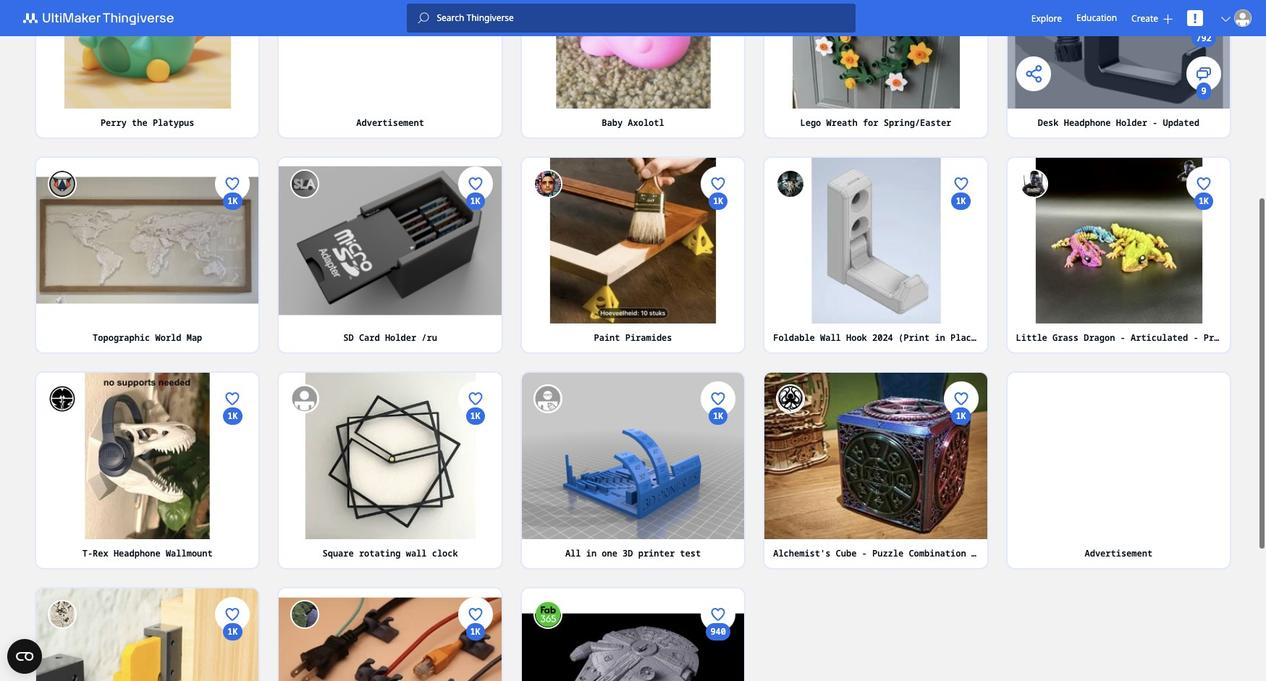 Task type: vqa. For each thing, say whether or not it's contained in the screenshot.


Task type: locate. For each thing, give the bounding box(es) containing it.
- right cube at the bottom of the page
[[862, 546, 868, 559]]

baby axolotl link
[[522, 107, 745, 136]]

thumbnail representing extra strong wall mounting image
[[36, 588, 259, 682]]

1 vertical spatial holder
[[385, 331, 417, 343]]

spring/easter
[[884, 115, 952, 127]]

lego
[[801, 115, 822, 127]]

all
[[566, 546, 581, 559]]

- left updated
[[1153, 115, 1158, 127]]

avatar image for alchemist's cube - puzzle combination box
[[777, 383, 806, 412]]

1k for little grass dragon - articulated - print in pla
[[1199, 193, 1210, 205]]

0 horizontal spatial in
[[586, 546, 597, 559]]

1 14 from the left
[[228, 83, 238, 95]]

1k for topographic world map
[[228, 193, 238, 205]]

sd
[[344, 331, 354, 343]]

avatar image for all in one 3d printer test
[[534, 383, 563, 412]]

thumbnail representing paint piramides image
[[522, 156, 745, 323]]

1 9 from the left
[[716, 83, 721, 95]]

1k for alchemist's cube - puzzle combination box
[[956, 409, 967, 421]]

one
[[602, 546, 618, 559]]

in right (print
[[935, 331, 946, 343]]

world
[[155, 331, 181, 343]]

baby axolotl
[[602, 115, 665, 127]]

-
[[1153, 115, 1158, 127], [1121, 331, 1126, 343], [1194, 331, 1199, 343], [862, 546, 868, 559]]

explore
[[1032, 12, 1062, 24]]

2 9 from the left
[[1202, 83, 1207, 95]]

14 down 790
[[228, 83, 238, 95]]

9 down 851
[[716, 83, 721, 95]]

14
[[228, 83, 238, 95], [956, 83, 967, 95]]

14 for perry the platypus
[[228, 83, 238, 95]]

in
[[935, 331, 946, 343], [1236, 331, 1246, 343], [586, 546, 597, 559]]

thumbnail representing topographic world map image
[[36, 156, 259, 323]]

1k for sd card holder /ru
[[470, 193, 481, 205]]

9 down 792
[[1202, 83, 1207, 95]]

0 vertical spatial holder
[[1117, 115, 1148, 127]]

perry
[[101, 115, 127, 127]]

thumbnail representing parametric cable holder image
[[279, 588, 502, 682]]

1k for foldable wall hook 2024 (print in place)
[[956, 193, 967, 205]]

1 horizontal spatial 9
[[1202, 83, 1207, 95]]

1 horizontal spatial advertisement
[[1085, 546, 1153, 559]]

little
[[1017, 331, 1048, 343]]

0 horizontal spatial holder
[[385, 331, 417, 343]]

t-rex headphone wallmount link
[[36, 538, 259, 567]]

! link
[[1188, 9, 1204, 27]]

advertisement
[[357, 115, 424, 127], [1085, 546, 1153, 559]]

little grass dragon - articulated - print in pla
[[1017, 331, 1267, 343]]

foldable wall hook 2024 (print in place)
[[774, 331, 982, 343]]

avatar image for topographic world map
[[48, 168, 77, 197]]

2 horizontal spatial in
[[1236, 331, 1246, 343]]

hook
[[847, 331, 868, 343]]

avatar image for square rotating wall clock
[[291, 383, 320, 412]]

headphone right desk
[[1064, 115, 1111, 127]]

lego wreath for spring/easter link
[[765, 107, 988, 136]]

holder left updated
[[1117, 115, 1148, 127]]

makerbot logo image
[[14, 9, 191, 27]]

0 vertical spatial advertisement
[[357, 115, 424, 127]]

1 horizontal spatial 14
[[956, 83, 967, 95]]

3d
[[623, 546, 633, 559]]

plusicon image
[[1164, 14, 1173, 24]]

1k
[[228, 193, 238, 205], [470, 193, 481, 205], [713, 193, 724, 205], [956, 193, 967, 205], [1199, 193, 1210, 205], [228, 409, 238, 421], [470, 409, 481, 421], [713, 409, 724, 421], [956, 409, 967, 421], [228, 625, 238, 637], [470, 625, 481, 637]]

1k for all in one 3d printer test
[[713, 409, 724, 421]]

headphone
[[1064, 115, 1111, 127], [114, 546, 161, 559]]

- left print
[[1194, 331, 1199, 343]]

avatar image
[[1235, 9, 1252, 27], [48, 168, 77, 197], [291, 168, 320, 197], [534, 168, 563, 197], [777, 168, 806, 197], [1019, 168, 1048, 197], [48, 383, 77, 412], [291, 383, 320, 412], [534, 383, 563, 412], [777, 383, 806, 412], [48, 599, 77, 628], [291, 599, 320, 628], [534, 599, 563, 628]]

foldable
[[774, 331, 815, 343]]

0 horizontal spatial 14
[[228, 83, 238, 95]]

528
[[711, 462, 726, 474]]

in right the all
[[586, 546, 597, 559]]

790
[[225, 30, 241, 43]]

- inside 'desk headphone holder - updated' link
[[1153, 115, 1158, 127]]

1 horizontal spatial headphone
[[1064, 115, 1111, 127]]

1 vertical spatial advertisement
[[1085, 546, 1153, 559]]

platypus
[[153, 115, 194, 127]]

in left the pla
[[1236, 331, 1246, 343]]

0 horizontal spatial headphone
[[114, 546, 161, 559]]

9 for desk headphone holder - updated
[[1202, 83, 1207, 95]]

search control image
[[418, 12, 430, 24]]

671
[[1197, 246, 1212, 258]]

923
[[954, 30, 969, 43]]

thumbnail representing lego wreath for spring/easter image
[[765, 0, 988, 107]]

avatar image for paint piramides
[[534, 168, 563, 197]]

thumbnail representing baby axolotl image
[[522, 0, 745, 107]]

13
[[1199, 299, 1210, 311]]

sd card holder /ru link
[[279, 323, 502, 352]]

test
[[680, 546, 701, 559]]

holder
[[1117, 115, 1148, 127], [385, 331, 417, 343]]

2 14 from the left
[[956, 83, 967, 95]]

sd card holder /ru
[[344, 331, 437, 343]]

thumbnail representing alchemist's cube - puzzle combination box image
[[765, 372, 988, 538]]

rotating
[[359, 546, 401, 559]]

paint
[[594, 331, 620, 343]]

thumbnail representing foldable wall hook 2024 (print in place) image
[[765, 156, 988, 323]]

9
[[716, 83, 721, 95], [1202, 83, 1207, 95]]

headphone right rex
[[114, 546, 161, 559]]

1 vertical spatial headphone
[[114, 546, 161, 559]]

0 horizontal spatial 9
[[716, 83, 721, 95]]

desk headphone holder - updated
[[1038, 115, 1200, 127]]

14 down 923
[[956, 83, 967, 95]]

puzzle
[[873, 546, 904, 559]]

holder left /ru
[[385, 331, 417, 343]]

topographic
[[93, 331, 150, 343]]

1 horizontal spatial in
[[935, 331, 946, 343]]

perry the platypus link
[[36, 107, 259, 136]]

Search Thingiverse text field
[[430, 12, 856, 24]]

1 horizontal spatial holder
[[1117, 115, 1148, 127]]

open widget image
[[7, 640, 42, 674]]

alchemist's cube - puzzle combination box link
[[765, 538, 988, 567]]

topographic world map
[[93, 331, 202, 343]]

1k for square rotating wall clock
[[470, 409, 481, 421]]

create
[[1132, 12, 1159, 24]]

wall
[[821, 331, 841, 343]]



Task type: describe. For each thing, give the bounding box(es) containing it.
holder for /ru
[[385, 331, 417, 343]]

clock
[[432, 546, 458, 559]]

1
[[716, 299, 721, 311]]

thumbnail representing t-rex headphone wallmount image
[[36, 372, 259, 538]]

dragon
[[1084, 331, 1116, 343]]

/ru
[[422, 331, 437, 343]]

wreath
[[827, 115, 858, 127]]

all in one 3d printer test
[[566, 546, 701, 559]]

2024
[[873, 331, 894, 343]]

6
[[473, 514, 478, 527]]

- inside alchemist's cube - puzzle combination box link
[[862, 546, 868, 559]]

9 for baby axolotl
[[716, 83, 721, 95]]

avatar image for sd card holder /ru
[[291, 168, 320, 197]]

cube
[[836, 546, 857, 559]]

combination
[[909, 546, 967, 559]]

education link
[[1077, 10, 1118, 26]]

851
[[711, 30, 726, 43]]

print
[[1204, 331, 1230, 343]]

901
[[711, 246, 726, 258]]

desk
[[1038, 115, 1059, 127]]

35
[[228, 299, 238, 311]]

desk headphone holder - updated link
[[1008, 107, 1231, 136]]

printer
[[639, 546, 675, 559]]

articulated
[[1131, 331, 1189, 343]]

rex
[[93, 546, 108, 559]]

0 horizontal spatial advertisement
[[357, 115, 424, 127]]

627
[[468, 462, 484, 474]]

all in one 3d printer test link
[[522, 538, 745, 567]]

updated
[[1164, 115, 1200, 127]]

axolotl
[[628, 115, 665, 127]]

grass
[[1053, 331, 1079, 343]]

for
[[863, 115, 879, 127]]

card
[[359, 331, 380, 343]]

792
[[1197, 30, 1212, 43]]

4
[[716, 514, 721, 527]]

square
[[323, 546, 354, 559]]

1k for t-rex headphone wallmount
[[228, 409, 238, 421]]

little grass dragon - articulated - print in pla link
[[1008, 323, 1267, 352]]

avatar image for little grass dragon - articulated - print in pla
[[1019, 168, 1048, 197]]

- right dragon at the right
[[1121, 331, 1126, 343]]

thumbnail representing sd card holder /ru image
[[279, 156, 502, 323]]

14 for lego wreath for spring/easter
[[956, 83, 967, 95]]

940
[[711, 625, 726, 637]]

holder for -
[[1117, 115, 1148, 127]]

thumbnail representing desk headphone holder - updated image
[[1008, 0, 1231, 107]]

thumbnail representing  square rotating wall clock image
[[279, 372, 502, 538]]

t-
[[82, 546, 93, 559]]

create button
[[1132, 12, 1173, 24]]

education
[[1077, 12, 1118, 24]]

paint piramides
[[594, 331, 672, 343]]

wallmount
[[166, 546, 213, 559]]

thumbnail representing little grass dragon - articulated - print in place - flexi - no supports - fantasy image
[[1008, 156, 1231, 323]]

square rotating wall clock link
[[279, 538, 502, 567]]

thumbnail representing all in one 3d printer test image
[[522, 372, 745, 538]]

t-rex headphone wallmount
[[82, 546, 213, 559]]

lego wreath for spring/easter
[[801, 115, 952, 127]]

explore button
[[1032, 12, 1062, 24]]

paint piramides link
[[522, 323, 745, 352]]

avatar image for foldable wall hook 2024 (print in place)
[[777, 168, 806, 197]]

717
[[468, 246, 484, 258]]

0 vertical spatial headphone
[[1064, 115, 1111, 127]]

pla
[[1251, 331, 1267, 343]]

19
[[956, 514, 967, 527]]

alchemist's
[[774, 546, 831, 559]]

!
[[1194, 9, 1198, 27]]

map
[[187, 331, 202, 343]]

topographic world map link
[[36, 323, 259, 352]]

square rotating wall clock
[[323, 546, 458, 559]]

foldable wall hook 2024 (print in place) link
[[765, 323, 988, 352]]

place)
[[951, 331, 982, 343]]

thumbnail representing millennium falcon star wars image
[[522, 588, 745, 682]]

8
[[473, 299, 478, 311]]

alchemist's cube - puzzle combination box
[[774, 546, 987, 559]]

wall
[[406, 546, 427, 559]]

baby
[[602, 115, 623, 127]]

thumbnail representing perry the platypus image
[[36, 0, 259, 107]]

piramides
[[626, 331, 672, 343]]

perry the platypus
[[101, 115, 194, 127]]

(print
[[899, 331, 930, 343]]

avatar image for t-rex headphone wallmount
[[48, 383, 77, 412]]

881
[[225, 246, 241, 258]]

box
[[972, 546, 987, 559]]

1k for paint piramides
[[713, 193, 724, 205]]

813
[[954, 462, 969, 474]]

the
[[132, 115, 148, 127]]



